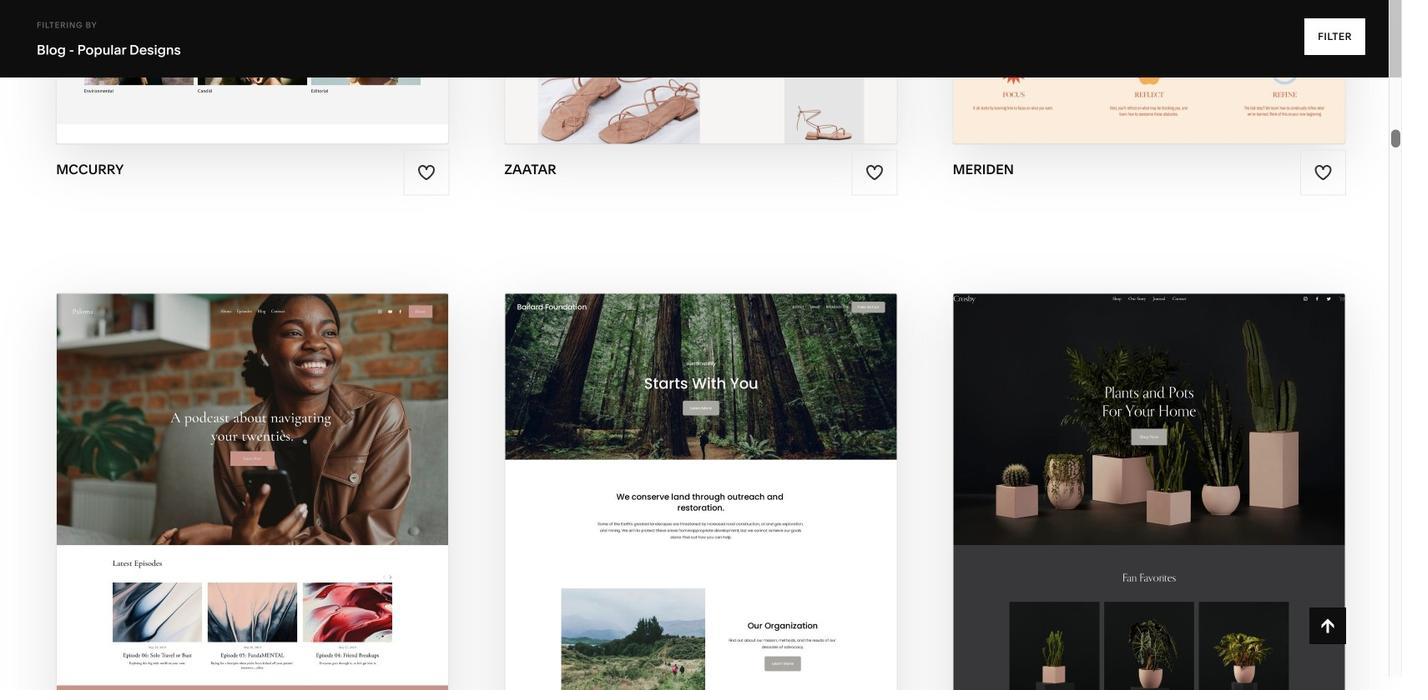 Task type: locate. For each thing, give the bounding box(es) containing it.
back to top image
[[1318, 618, 1337, 636]]

mccurry image
[[57, 0, 448, 144]]

crosby image
[[954, 294, 1345, 691]]

paloma image
[[57, 294, 448, 691]]

bailard image
[[505, 294, 897, 691]]

add mccurry to your favorites list image
[[417, 164, 436, 182]]



Task type: describe. For each thing, give the bounding box(es) containing it.
meriden image
[[954, 0, 1345, 144]]

zaatar image
[[505, 0, 897, 144]]

add meriden to your favorites list image
[[1314, 164, 1332, 182]]

add zaatar to your favorites list image
[[865, 164, 884, 182]]



Task type: vqa. For each thing, say whether or not it's contained in the screenshot.
McCurry image
yes



